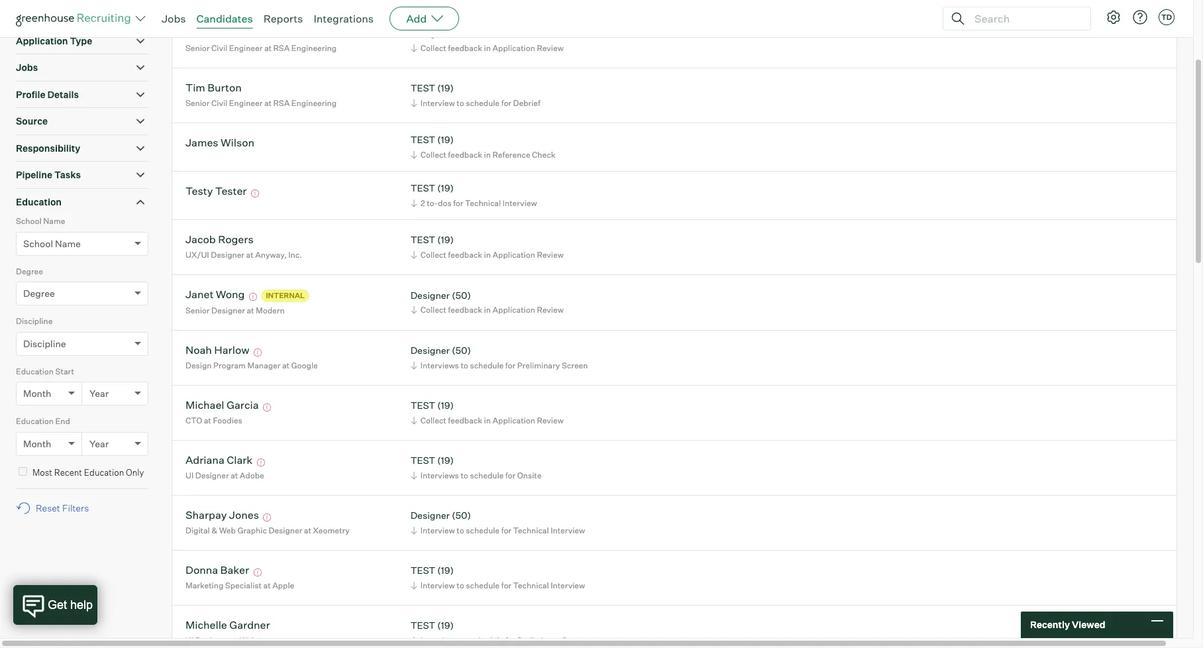 Task type: describe. For each thing, give the bounding box(es) containing it.
interviews for adriana clark
[[421, 471, 459, 481]]

test (19) collect feedback in application review for ux/ui designer at anyway, inc.
[[411, 234, 564, 260]]

interview to schedule for technical interview link for sharpay jones
[[409, 524, 589, 537]]

(19) for senior civil engineer at rsa engineering
[[438, 82, 454, 94]]

jacob rogers ux/ui designer at anyway, inc.
[[186, 233, 302, 260]]

collect inside test (19) collect feedback in reference check
[[421, 150, 447, 160]]

ux/ui
[[186, 250, 209, 260]]

education for education
[[16, 196, 62, 207]]

collect feedback in application review link for senior civil engineer at rsa engineering
[[409, 42, 567, 54]]

janet wong link
[[186, 288, 245, 303]]

application type
[[16, 35, 92, 46]]

start
[[55, 366, 74, 376]]

feedback for ux/ui designer at anyway, inc.
[[448, 250, 483, 260]]

jacob rogers link
[[186, 233, 254, 248]]

details
[[47, 89, 79, 100]]

clark
[[227, 454, 253, 467]]

td button
[[1157, 7, 1178, 28]]

engineering for test (19)
[[292, 98, 337, 108]]

designer inside jacob rogers ux/ui designer at anyway, inc.
[[211, 250, 245, 260]]

sharpay jones link
[[186, 509, 259, 524]]

in inside test (19) collect feedback in reference check
[[484, 150, 491, 160]]

collect feedback in application review link for ux/ui designer at anyway, inc.
[[409, 249, 567, 261]]

0 horizontal spatial jobs
[[16, 62, 38, 73]]

rogers
[[218, 233, 254, 246]]

adriana clark link
[[186, 454, 253, 469]]

to for sharpay jones
[[457, 526, 464, 536]]

wilson
[[221, 136, 255, 149]]

janet wong
[[186, 288, 245, 301]]

inc.
[[289, 250, 302, 260]]

interview inside test (19) 2 to-dos for technical interview
[[503, 198, 537, 208]]

adriana clark
[[186, 454, 253, 467]]

reference
[[493, 150, 531, 160]]

(50) for janet wong
[[452, 290, 471, 301]]

graphic
[[238, 526, 267, 536]]

education for education end
[[16, 416, 54, 426]]

end
[[55, 416, 70, 426]]

0 vertical spatial school name
[[16, 216, 65, 226]]

for for test (19) interview to schedule for technical interview
[[502, 581, 512, 591]]

source
[[16, 115, 48, 127]]

tasks
[[54, 169, 81, 180]]

only
[[126, 467, 144, 478]]

screen for (19)
[[562, 636, 588, 646]]

for for designer (50) interview to schedule for technical interview
[[502, 526, 512, 536]]

pipeline
[[16, 169, 52, 180]]

digital
[[186, 526, 210, 536]]

jones
[[229, 509, 259, 522]]

preliminary for (19)
[[518, 636, 560, 646]]

collect feedback in reference check link
[[409, 148, 559, 161]]

testy tester has been in technical interview for more than 14 days image
[[249, 190, 261, 198]]

cto
[[186, 416, 202, 425]]

add button
[[390, 7, 459, 30]]

responsibility
[[16, 142, 80, 154]]

at inside jacob rogers ux/ui designer at anyway, inc.
[[246, 250, 254, 260]]

test for ui designer at adobe
[[411, 455, 436, 466]]

education end
[[16, 416, 70, 426]]

sharpay
[[186, 509, 227, 522]]

schedule for adriana clark
[[470, 471, 504, 481]]

feedback for senior designer at modern
[[448, 305, 483, 315]]

designer inside designer (50) interview to schedule for technical interview
[[411, 510, 450, 521]]

donna
[[186, 564, 218, 577]]

design
[[186, 361, 212, 370]]

reset
[[36, 503, 60, 514]]

for for designer (50) interviews to schedule for preliminary screen
[[506, 361, 516, 370]]

(50) for sharpay jones
[[452, 510, 471, 521]]

3 senior from the top
[[186, 306, 210, 315]]

1 vertical spatial name
[[55, 238, 81, 249]]

donna baker has been in technical interview for more than 14 days image
[[252, 569, 264, 577]]

testy tester link
[[186, 185, 247, 200]]

screen for (50)
[[562, 361, 588, 370]]

janet wong has been in application review for more than 5 days image
[[247, 293, 259, 301]]

school name element
[[16, 215, 148, 265]]

manager
[[248, 361, 281, 370]]

ui inside michelle gardner ui designer at walmart
[[186, 636, 194, 646]]

marketing specialist at apple
[[186, 581, 295, 591]]

1 review from the top
[[537, 43, 564, 53]]

interviews to schedule for onsite link
[[409, 469, 545, 482]]

program
[[213, 361, 246, 370]]

gardner
[[230, 619, 270, 632]]

testy tester
[[186, 185, 247, 198]]

td button
[[1159, 9, 1175, 25]]

designer (50) interview to schedule for technical interview
[[411, 510, 585, 536]]

(50) for noah harlow
[[452, 345, 471, 356]]

review for senior designer at modern
[[537, 305, 564, 315]]

internal
[[266, 291, 305, 300]]

application up debrief
[[493, 43, 536, 53]]

test for ui designer at walmart
[[411, 620, 436, 631]]

to inside test (19) interviews to schedule for preliminary screen
[[461, 636, 469, 646]]

technical for donna baker
[[513, 581, 549, 591]]

td
[[1162, 13, 1173, 22]]

add
[[406, 12, 427, 25]]

onsite
[[518, 471, 542, 481]]

marketing
[[186, 581, 224, 591]]

preliminary for (50)
[[518, 361, 560, 370]]

noah harlow
[[186, 344, 250, 357]]

jacob
[[186, 233, 216, 246]]

tim burton link for test (19)
[[186, 81, 242, 96]]

schedule for noah harlow
[[470, 361, 504, 370]]

0 vertical spatial school
[[16, 216, 42, 226]]

baker
[[220, 564, 249, 577]]

collect for senior designer at modern
[[421, 305, 447, 315]]

(19) for cto at foodies
[[438, 400, 454, 411]]

test for ux/ui designer at anyway, inc.
[[411, 234, 436, 246]]

1 ui from the top
[[186, 471, 194, 481]]

test inside test (19) 2 to-dos for technical interview
[[411, 183, 436, 194]]

to inside test (19) interview to schedule for debrief
[[457, 98, 464, 108]]

in for cto at foodies
[[484, 416, 491, 425]]

debrief
[[513, 98, 541, 108]]

candidates
[[197, 12, 253, 25]]

digital & web graphic designer at xeometry
[[186, 526, 350, 536]]

2
[[421, 198, 425, 208]]

adriana clark has been in onsite for more than 21 days image
[[255, 459, 267, 467]]

(19) inside test (19) 2 to-dos for technical interview
[[438, 183, 454, 194]]

0 vertical spatial discipline
[[16, 316, 53, 326]]

(19) for marketing specialist at apple
[[438, 565, 454, 576]]

1 (50) from the top
[[452, 27, 471, 39]]

viewed
[[1072, 619, 1106, 631]]

senior for designer (50)
[[186, 43, 210, 53]]

civil for designer (50)
[[211, 43, 228, 53]]

michelle gardner link
[[186, 619, 270, 634]]

senior for test (19)
[[186, 98, 210, 108]]

test (19) interview to schedule for technical interview
[[411, 565, 585, 591]]

application for cto at foodies
[[493, 416, 536, 425]]

google
[[291, 361, 318, 370]]

test (19) collect feedback in application review for cto at foodies
[[411, 400, 564, 425]]

michelle gardner ui designer at walmart
[[186, 619, 272, 646]]

to for noah harlow
[[461, 361, 469, 370]]

to-
[[427, 198, 438, 208]]

donna baker link
[[186, 564, 249, 579]]

cto at foodies
[[186, 416, 242, 425]]

education left only at the bottom of the page
[[84, 467, 124, 478]]

type
[[70, 35, 92, 46]]

interviews for noah harlow
[[421, 361, 459, 370]]

recent
[[54, 467, 82, 478]]

to for adriana clark
[[461, 471, 469, 481]]



Task type: vqa. For each thing, say whether or not it's contained in the screenshot.
the bottommost Candidate
no



Task type: locate. For each thing, give the bounding box(es) containing it.
to inside test (19) interview to schedule for technical interview
[[457, 581, 464, 591]]

4 review from the top
[[537, 416, 564, 425]]

1 vertical spatial preliminary
[[518, 636, 560, 646]]

test (19) collect feedback in application review down the 2 to-dos for technical interview link
[[411, 234, 564, 260]]

0 vertical spatial preliminary
[[518, 361, 560, 370]]

michael garcia link
[[186, 399, 259, 414]]

0 vertical spatial jobs
[[162, 12, 186, 25]]

collect feedback in application review link up the test (19) interviews to schedule for onsite
[[409, 414, 567, 427]]

in left the reference
[[484, 150, 491, 160]]

0 vertical spatial tim burton senior civil engineer at rsa engineering
[[186, 26, 337, 53]]

month
[[23, 388, 51, 399], [23, 438, 51, 449]]

education left the start
[[16, 366, 54, 376]]

designer inside michelle gardner ui designer at walmart
[[195, 636, 229, 646]]

feedback up designer (50) interviews to schedule for preliminary screen
[[448, 305, 483, 315]]

test inside test (19) interview to schedule for technical interview
[[411, 565, 436, 576]]

5 (19) from the top
[[438, 400, 454, 411]]

for for test (19) interviews to schedule for preliminary screen
[[506, 636, 516, 646]]

garcia
[[227, 399, 259, 412]]

1 rsa from the top
[[273, 43, 290, 53]]

test inside test (19) interviews to schedule for preliminary screen
[[411, 620, 436, 631]]

adriana
[[186, 454, 225, 467]]

noah harlow link
[[186, 344, 250, 359]]

1 vertical spatial interview to schedule for technical interview link
[[409, 579, 589, 592]]

1 vertical spatial engineering
[[292, 98, 337, 108]]

recently viewed
[[1031, 619, 1106, 631]]

1 test (19) collect feedback in application review from the top
[[411, 234, 564, 260]]

in up designer (50) interviews to schedule for preliminary screen
[[484, 305, 491, 315]]

schedule for donna baker
[[466, 581, 500, 591]]

2 month from the top
[[23, 438, 51, 449]]

7 (19) from the top
[[438, 565, 454, 576]]

1 vertical spatial senior
[[186, 98, 210, 108]]

sharpay jones has been in technical interview for more than 14 days image
[[261, 514, 273, 522]]

8 (19) from the top
[[438, 620, 454, 631]]

engineer for designer (50)
[[229, 43, 263, 53]]

1 vertical spatial degree
[[23, 288, 55, 299]]

for inside the test (19) interviews to schedule for onsite
[[506, 471, 516, 481]]

1 vertical spatial interviews
[[421, 471, 459, 481]]

(19) for ux/ui designer at anyway, inc.
[[438, 234, 454, 246]]

schedule
[[466, 98, 500, 108], [470, 361, 504, 370], [470, 471, 504, 481], [466, 526, 500, 536], [466, 581, 500, 591], [470, 636, 504, 646]]

application down the 2 to-dos for technical interview link
[[493, 250, 536, 260]]

senior down jobs link
[[186, 43, 210, 53]]

1 year from the top
[[89, 388, 109, 399]]

education start
[[16, 366, 74, 376]]

(19) inside test (19) interview to schedule for debrief
[[438, 82, 454, 94]]

name up degree element in the left top of the page
[[55, 238, 81, 249]]

ui down adriana
[[186, 471, 194, 481]]

4 collect from the top
[[421, 305, 447, 315]]

reset filters button
[[16, 496, 96, 520]]

tim down jobs link
[[186, 26, 205, 39]]

&
[[212, 526, 217, 536]]

collect feedback in application review link up test (19) interview to schedule for debrief
[[409, 42, 567, 54]]

4 (50) from the top
[[452, 510, 471, 521]]

1 engineer from the top
[[229, 43, 263, 53]]

1 senior from the top
[[186, 43, 210, 53]]

1 preliminary from the top
[[518, 361, 560, 370]]

0 vertical spatial rsa
[[273, 43, 290, 53]]

to inside designer (50) interviews to schedule for preliminary screen
[[461, 361, 469, 370]]

test for marketing specialist at apple
[[411, 565, 436, 576]]

degree
[[16, 266, 43, 276], [23, 288, 55, 299]]

0 vertical spatial burton
[[208, 26, 242, 39]]

1 collect feedback in application review link from the top
[[409, 42, 567, 54]]

greenhouse recruiting image
[[16, 11, 135, 27]]

0 vertical spatial interview to schedule for technical interview link
[[409, 524, 589, 537]]

apple
[[273, 581, 295, 591]]

0 vertical spatial year
[[89, 388, 109, 399]]

1 tim burton senior civil engineer at rsa engineering from the top
[[186, 26, 337, 53]]

designer (50) collect feedback in application review
[[411, 27, 564, 53], [411, 290, 564, 315]]

xeometry
[[313, 526, 350, 536]]

2 review from the top
[[537, 250, 564, 260]]

(19) inside test (19) interview to schedule for technical interview
[[438, 565, 454, 576]]

school name
[[16, 216, 65, 226], [23, 238, 81, 249]]

civil down candidates
[[211, 43, 228, 53]]

feedback up the test (19) interviews to schedule for onsite
[[448, 416, 483, 425]]

2 (50) from the top
[[452, 290, 471, 301]]

1 interview to schedule for technical interview link from the top
[[409, 524, 589, 537]]

month down education start
[[23, 388, 51, 399]]

1 civil from the top
[[211, 43, 228, 53]]

most
[[32, 467, 52, 478]]

1 vertical spatial tim burton senior civil engineer at rsa engineering
[[186, 81, 337, 108]]

school name down pipeline
[[16, 216, 65, 226]]

1 (19) from the top
[[438, 82, 454, 94]]

interviews
[[421, 361, 459, 370], [421, 471, 459, 481], [421, 636, 459, 646]]

burton down candidates
[[208, 26, 242, 39]]

at inside michelle gardner ui designer at walmart
[[231, 636, 238, 646]]

school up degree element in the left top of the page
[[23, 238, 53, 249]]

tim burton senior civil engineer at rsa engineering for designer (50)
[[186, 26, 337, 53]]

application for senior designer at modern
[[493, 305, 536, 315]]

1 interviews to schedule for preliminary screen link from the top
[[409, 359, 592, 372]]

0 vertical spatial senior
[[186, 43, 210, 53]]

james
[[186, 136, 218, 149]]

modern
[[256, 306, 285, 315]]

designer (50) collect feedback in application review up designer (50) interviews to schedule for preliminary screen
[[411, 290, 564, 315]]

interviews inside test (19) interviews to schedule for preliminary screen
[[421, 636, 459, 646]]

name down the pipeline tasks
[[43, 216, 65, 226]]

1 designer (50) collect feedback in application review from the top
[[411, 27, 564, 53]]

1 in from the top
[[484, 43, 491, 53]]

0 vertical spatial tim burton link
[[186, 26, 242, 41]]

2 tim burton link from the top
[[186, 81, 242, 96]]

0 vertical spatial engineer
[[229, 43, 263, 53]]

burton for designer (50)
[[208, 26, 242, 39]]

in down the 2 to-dos for technical interview link
[[484, 250, 491, 260]]

specialist
[[225, 581, 262, 591]]

design program manager at google
[[186, 361, 318, 370]]

walmart
[[240, 636, 272, 646]]

0 vertical spatial name
[[43, 216, 65, 226]]

interview to schedule for technical interview link up test (19) interview to schedule for technical interview
[[409, 524, 589, 537]]

test inside test (19) collect feedback in reference check
[[411, 134, 436, 145]]

profile
[[16, 89, 45, 100]]

technical
[[465, 198, 501, 208], [513, 526, 549, 536], [513, 581, 549, 591]]

collect feedback in application review link down the 2 to-dos for technical interview link
[[409, 249, 567, 261]]

(50) inside designer (50) interview to schedule for technical interview
[[452, 510, 471, 521]]

2 engineering from the top
[[292, 98, 337, 108]]

5 test from the top
[[411, 400, 436, 411]]

8 test from the top
[[411, 620, 436, 631]]

preliminary
[[518, 361, 560, 370], [518, 636, 560, 646]]

2 vertical spatial interviews
[[421, 636, 459, 646]]

2 vertical spatial senior
[[186, 306, 210, 315]]

1 vertical spatial ui
[[186, 636, 194, 646]]

schedule inside test (19) interviews to schedule for preliminary screen
[[470, 636, 504, 646]]

1 test from the top
[[411, 82, 436, 94]]

3 test from the top
[[411, 183, 436, 194]]

schedule inside test (19) interview to schedule for debrief
[[466, 98, 500, 108]]

interviews to schedule for preliminary screen link for (19)
[[409, 634, 592, 647]]

pipeline tasks
[[16, 169, 81, 180]]

for for test (19) interview to schedule for debrief
[[502, 98, 512, 108]]

profile details
[[16, 89, 79, 100]]

2 test from the top
[[411, 134, 436, 145]]

school name up degree element in the left top of the page
[[23, 238, 81, 249]]

interview
[[421, 98, 455, 108], [503, 198, 537, 208], [421, 526, 455, 536], [551, 526, 585, 536], [421, 581, 455, 591], [551, 581, 585, 591]]

1 vertical spatial engineer
[[229, 98, 263, 108]]

reports
[[264, 12, 303, 25]]

schedule inside designer (50) interview to schedule for technical interview
[[466, 526, 500, 536]]

(19) inside test (19) collect feedback in reference check
[[438, 134, 454, 145]]

donna baker
[[186, 564, 249, 577]]

3 interviews from the top
[[421, 636, 459, 646]]

feedback for cto at foodies
[[448, 416, 483, 425]]

2 designer (50) collect feedback in application review from the top
[[411, 290, 564, 315]]

preliminary inside test (19) interviews to schedule for preliminary screen
[[518, 636, 560, 646]]

tim for designer (50)
[[186, 26, 205, 39]]

michael garcia has been in application review for more than 5 days image
[[261, 404, 273, 412]]

0 vertical spatial screen
[[562, 361, 588, 370]]

2 (19) from the top
[[438, 134, 454, 145]]

for for test (19) 2 to-dos for technical interview
[[453, 198, 464, 208]]

1 vertical spatial tim
[[186, 81, 205, 94]]

1 interviews from the top
[[421, 361, 459, 370]]

degree element
[[16, 265, 148, 315]]

1 engineering from the top
[[292, 43, 337, 53]]

for inside test (19) interviews to schedule for preliminary screen
[[506, 636, 516, 646]]

janet
[[186, 288, 214, 301]]

review
[[537, 43, 564, 53], [537, 250, 564, 260], [537, 305, 564, 315], [537, 416, 564, 425]]

testy
[[186, 185, 213, 198]]

candidates link
[[197, 12, 253, 25]]

feedback up test (19) 2 to-dos for technical interview
[[448, 150, 483, 160]]

technical down onsite
[[513, 526, 549, 536]]

for inside designer (50) interview to schedule for technical interview
[[502, 526, 512, 536]]

for inside test (19) interview to schedule for technical interview
[[502, 581, 512, 591]]

schedule inside test (19) interview to schedule for technical interview
[[466, 581, 500, 591]]

0 vertical spatial engineering
[[292, 43, 337, 53]]

james wilson link
[[186, 136, 255, 151]]

1 collect from the top
[[421, 43, 447, 53]]

education for education start
[[16, 366, 54, 376]]

1 tim burton link from the top
[[186, 26, 242, 41]]

screen
[[562, 361, 588, 370], [562, 636, 588, 646]]

3 in from the top
[[484, 250, 491, 260]]

0 vertical spatial test (19) collect feedback in application review
[[411, 234, 564, 260]]

1 vertical spatial designer (50) collect feedback in application review
[[411, 290, 564, 315]]

0 vertical spatial degree
[[16, 266, 43, 276]]

feedback down the 2 to-dos for technical interview link
[[448, 250, 483, 260]]

designer (50) collect feedback in application review up test (19) interview to schedule for debrief
[[411, 27, 564, 53]]

designer inside designer (50) interviews to schedule for preliminary screen
[[411, 345, 450, 356]]

1 feedback from the top
[[448, 43, 483, 53]]

interview to schedule for technical interview link up test (19) interviews to schedule for preliminary screen
[[409, 579, 589, 592]]

1 vertical spatial school name
[[23, 238, 81, 249]]

Most Recent Education Only checkbox
[[19, 467, 27, 476]]

2 in from the top
[[484, 150, 491, 160]]

for inside test (19) 2 to-dos for technical interview
[[453, 198, 464, 208]]

sharpay jones
[[186, 509, 259, 522]]

year up most recent education only
[[89, 438, 109, 449]]

3 (50) from the top
[[452, 345, 471, 356]]

test
[[411, 82, 436, 94], [411, 134, 436, 145], [411, 183, 436, 194], [411, 234, 436, 246], [411, 400, 436, 411], [411, 455, 436, 466], [411, 565, 436, 576], [411, 620, 436, 631]]

2 screen from the top
[[562, 636, 588, 646]]

1 vertical spatial screen
[[562, 636, 588, 646]]

2 civil from the top
[[211, 98, 228, 108]]

technical inside test (19) interview to schedule for technical interview
[[513, 581, 549, 591]]

2 interviews to schedule for preliminary screen link from the top
[[409, 634, 592, 647]]

michelle
[[186, 619, 227, 632]]

engineer down candidates
[[229, 43, 263, 53]]

most recent education only
[[32, 467, 144, 478]]

2 interviews from the top
[[421, 471, 459, 481]]

technical for sharpay jones
[[513, 526, 549, 536]]

collect feedback in application review link for cto at foodies
[[409, 414, 567, 427]]

1 month from the top
[[23, 388, 51, 399]]

2 collect from the top
[[421, 150, 447, 160]]

technical inside test (19) 2 to-dos for technical interview
[[465, 198, 501, 208]]

technical up test (19) interviews to schedule for preliminary screen
[[513, 581, 549, 591]]

2 senior from the top
[[186, 98, 210, 108]]

senior down janet
[[186, 306, 210, 315]]

discipline element
[[16, 315, 148, 365]]

2 tim from the top
[[186, 81, 205, 94]]

test (19) interview to schedule for debrief
[[411, 82, 541, 108]]

test for senior civil engineer at rsa engineering
[[411, 82, 436, 94]]

3 review from the top
[[537, 305, 564, 315]]

test for cto at foodies
[[411, 400, 436, 411]]

application left 'type'
[[16, 35, 68, 46]]

collect for ux/ui designer at anyway, inc.
[[421, 250, 447, 260]]

2 engineer from the top
[[229, 98, 263, 108]]

4 test from the top
[[411, 234, 436, 246]]

discipline
[[16, 316, 53, 326], [23, 338, 66, 349]]

tim burton link down candidates
[[186, 26, 242, 41]]

for inside designer (50) interviews to schedule for preliminary screen
[[506, 361, 516, 370]]

2 vertical spatial technical
[[513, 581, 549, 591]]

1 vertical spatial technical
[[513, 526, 549, 536]]

jobs up the profile
[[16, 62, 38, 73]]

5 in from the top
[[484, 416, 491, 425]]

(19) inside test (19) interviews to schedule for preliminary screen
[[438, 620, 454, 631]]

feedback up test (19) interview to schedule for debrief
[[448, 43, 483, 53]]

anyway,
[[255, 250, 287, 260]]

option
[[23, 0, 131, 11]]

1 vertical spatial rsa
[[273, 98, 290, 108]]

5 collect from the top
[[421, 416, 447, 425]]

test (19) collect feedback in reference check
[[411, 134, 556, 160]]

to
[[457, 98, 464, 108], [461, 361, 469, 370], [461, 471, 469, 481], [457, 526, 464, 536], [457, 581, 464, 591], [461, 636, 469, 646]]

0 vertical spatial civil
[[211, 43, 228, 53]]

(19)
[[438, 82, 454, 94], [438, 134, 454, 145], [438, 183, 454, 194], [438, 234, 454, 246], [438, 400, 454, 411], [438, 455, 454, 466], [438, 565, 454, 576], [438, 620, 454, 631]]

in for ux/ui designer at anyway, inc.
[[484, 250, 491, 260]]

jobs left candidates link
[[162, 12, 186, 25]]

application up onsite
[[493, 416, 536, 425]]

6 test from the top
[[411, 455, 436, 466]]

in for senior designer at modern
[[484, 305, 491, 315]]

year for education start
[[89, 388, 109, 399]]

collect feedback in application review link for senior designer at modern
[[409, 304, 567, 316]]

jobs link
[[162, 12, 186, 25]]

for for test (19) interviews to schedule for onsite
[[506, 471, 516, 481]]

burton up james wilson
[[208, 81, 242, 94]]

(50) inside designer (50) interviews to schedule for preliminary screen
[[452, 345, 471, 356]]

2 to-dos for technical interview link
[[409, 197, 541, 209]]

degree up discipline 'element'
[[23, 288, 55, 299]]

degree down school name 'element'
[[16, 266, 43, 276]]

interview to schedule for technical interview link for donna baker
[[409, 579, 589, 592]]

ui down michelle
[[186, 636, 194, 646]]

0 vertical spatial interviews to schedule for preliminary screen link
[[409, 359, 592, 372]]

engineer for test (19)
[[229, 98, 263, 108]]

tim burton link up james wilson
[[186, 81, 242, 96]]

2 feedback from the top
[[448, 150, 483, 160]]

to inside designer (50) interview to schedule for technical interview
[[457, 526, 464, 536]]

1 vertical spatial civil
[[211, 98, 228, 108]]

burton for test (19)
[[208, 81, 242, 94]]

1 vertical spatial year
[[89, 438, 109, 449]]

(50)
[[452, 27, 471, 39], [452, 290, 471, 301], [452, 345, 471, 356], [452, 510, 471, 521]]

designer (50) interviews to schedule for preliminary screen
[[411, 345, 588, 370]]

test inside the test (19) interviews to schedule for onsite
[[411, 455, 436, 466]]

3 feedback from the top
[[448, 250, 483, 260]]

rsa for designer (50)
[[273, 43, 290, 53]]

1 horizontal spatial jobs
[[162, 12, 186, 25]]

interviews inside designer (50) interviews to schedule for preliminary screen
[[421, 361, 459, 370]]

1 vertical spatial tim burton link
[[186, 81, 242, 96]]

collect feedback in application review link up designer (50) interviews to schedule for preliminary screen
[[409, 304, 567, 316]]

month for start
[[23, 388, 51, 399]]

preliminary inside designer (50) interviews to schedule for preliminary screen
[[518, 361, 560, 370]]

rsa for test (19)
[[273, 98, 290, 108]]

(19) inside the test (19) interviews to schedule for onsite
[[438, 455, 454, 466]]

7 test from the top
[[411, 565, 436, 576]]

tim
[[186, 26, 205, 39], [186, 81, 205, 94]]

4 feedback from the top
[[448, 305, 483, 315]]

education left end
[[16, 416, 54, 426]]

name
[[43, 216, 65, 226], [55, 238, 81, 249]]

collect for cto at foodies
[[421, 416, 447, 425]]

interview to schedule for debrief link
[[409, 97, 544, 109]]

application for ux/ui designer at anyway, inc.
[[493, 250, 536, 260]]

4 (19) from the top
[[438, 234, 454, 246]]

2 interview to schedule for technical interview link from the top
[[409, 579, 589, 592]]

2 rsa from the top
[[273, 98, 290, 108]]

2 burton from the top
[[208, 81, 242, 94]]

5 feedback from the top
[[448, 416, 483, 425]]

technical right the dos
[[465, 198, 501, 208]]

configure image
[[1106, 9, 1122, 25]]

technical inside designer (50) interview to schedule for technical interview
[[513, 526, 549, 536]]

education down pipeline
[[16, 196, 62, 207]]

review for ux/ui designer at anyway, inc.
[[537, 250, 564, 260]]

tim burton senior civil engineer at rsa engineering for test (19)
[[186, 81, 337, 108]]

reset filters
[[36, 503, 89, 514]]

harlow
[[214, 344, 250, 357]]

michael
[[186, 399, 224, 412]]

integrations link
[[314, 12, 374, 25]]

2 preliminary from the top
[[518, 636, 560, 646]]

application up designer (50) interviews to schedule for preliminary screen
[[493, 305, 536, 315]]

engineer up wilson
[[229, 98, 263, 108]]

engineering for designer (50)
[[292, 43, 337, 53]]

rsa
[[273, 43, 290, 53], [273, 98, 290, 108]]

1 burton from the top
[[208, 26, 242, 39]]

3 collect feedback in application review link from the top
[[409, 304, 567, 316]]

0 vertical spatial designer (50) collect feedback in application review
[[411, 27, 564, 53]]

month down education end
[[23, 438, 51, 449]]

ui designer at adobe
[[186, 471, 264, 481]]

1 vertical spatial jobs
[[16, 62, 38, 73]]

schedule for sharpay jones
[[466, 526, 500, 536]]

interview inside test (19) interview to schedule for debrief
[[421, 98, 455, 108]]

1 vertical spatial test (19) collect feedback in application review
[[411, 400, 564, 425]]

4 in from the top
[[484, 305, 491, 315]]

1 vertical spatial burton
[[208, 81, 242, 94]]

feedback
[[448, 43, 483, 53], [448, 150, 483, 160], [448, 250, 483, 260], [448, 305, 483, 315], [448, 416, 483, 425]]

2 ui from the top
[[186, 636, 194, 646]]

2 collect feedback in application review link from the top
[[409, 249, 567, 261]]

tim burton link for designer (50)
[[186, 26, 242, 41]]

0 vertical spatial interviews
[[421, 361, 459, 370]]

6 (19) from the top
[[438, 455, 454, 466]]

a follow-up was set for sep 22, 2023 for noah harlow image
[[252, 349, 264, 357]]

test (19) 2 to-dos for technical interview
[[411, 183, 537, 208]]

for inside test (19) interview to schedule for debrief
[[502, 98, 512, 108]]

schedule inside designer (50) interviews to schedule for preliminary screen
[[470, 361, 504, 370]]

in up the test (19) interviews to schedule for onsite
[[484, 416, 491, 425]]

3 (19) from the top
[[438, 183, 454, 194]]

collect
[[421, 43, 447, 53], [421, 150, 447, 160], [421, 250, 447, 260], [421, 305, 447, 315], [421, 416, 447, 425]]

civil for test (19)
[[211, 98, 228, 108]]

month for end
[[23, 438, 51, 449]]

in up test (19) interview to schedule for debrief
[[484, 43, 491, 53]]

2 year from the top
[[89, 438, 109, 449]]

test inside test (19) interview to schedule for debrief
[[411, 82, 436, 94]]

senior designer at modern
[[186, 306, 285, 315]]

to inside the test (19) interviews to schedule for onsite
[[461, 471, 469, 481]]

1 vertical spatial school
[[23, 238, 53, 249]]

year down discipline 'element'
[[89, 388, 109, 399]]

screen inside designer (50) interviews to schedule for preliminary screen
[[562, 361, 588, 370]]

in
[[484, 43, 491, 53], [484, 150, 491, 160], [484, 250, 491, 260], [484, 305, 491, 315], [484, 416, 491, 425]]

interviews inside the test (19) interviews to schedule for onsite
[[421, 471, 459, 481]]

tim burton senior civil engineer at rsa engineering up wilson
[[186, 81, 337, 108]]

1 vertical spatial discipline
[[23, 338, 66, 349]]

0 vertical spatial technical
[[465, 198, 501, 208]]

3 collect from the top
[[421, 250, 447, 260]]

tim up james
[[186, 81, 205, 94]]

review for cto at foodies
[[537, 416, 564, 425]]

(19) for ui designer at walmart
[[438, 620, 454, 631]]

ui
[[186, 471, 194, 481], [186, 636, 194, 646]]

tim burton senior civil engineer at rsa engineering down the reports "link"
[[186, 26, 337, 53]]

4 collect feedback in application review link from the top
[[409, 414, 567, 427]]

0 vertical spatial month
[[23, 388, 51, 399]]

0 vertical spatial tim
[[186, 26, 205, 39]]

1 vertical spatial interviews to schedule for preliminary screen link
[[409, 634, 592, 647]]

test (19) interviews to schedule for preliminary screen
[[411, 620, 588, 646]]

civil up james wilson
[[211, 98, 228, 108]]

reports link
[[264, 12, 303, 25]]

foodies
[[213, 416, 242, 425]]

designer
[[411, 27, 450, 39], [211, 250, 245, 260], [411, 290, 450, 301], [211, 306, 245, 315], [411, 345, 450, 356], [195, 471, 229, 481], [411, 510, 450, 521], [269, 526, 302, 536], [195, 636, 229, 646]]

test (19) collect feedback in application review up the test (19) interviews to schedule for onsite
[[411, 400, 564, 425]]

1 screen from the top
[[562, 361, 588, 370]]

0 vertical spatial ui
[[186, 471, 194, 481]]

year for education end
[[89, 438, 109, 449]]

1 vertical spatial month
[[23, 438, 51, 449]]

schedule inside the test (19) interviews to schedule for onsite
[[470, 471, 504, 481]]

1 tim from the top
[[186, 26, 205, 39]]

to for donna baker
[[457, 581, 464, 591]]

(19) for ui designer at adobe
[[438, 455, 454, 466]]

2 test (19) collect feedback in application review from the top
[[411, 400, 564, 425]]

school down pipeline
[[16, 216, 42, 226]]

senior up james
[[186, 98, 210, 108]]

interviews to schedule for preliminary screen link for (50)
[[409, 359, 592, 372]]

web
[[219, 526, 236, 536]]

Search text field
[[972, 9, 1079, 28]]

screen inside test (19) interviews to schedule for preliminary screen
[[562, 636, 588, 646]]

feedback inside test (19) collect feedback in reference check
[[448, 150, 483, 160]]

tim for test (19)
[[186, 81, 205, 94]]

2 tim burton senior civil engineer at rsa engineering from the top
[[186, 81, 337, 108]]



